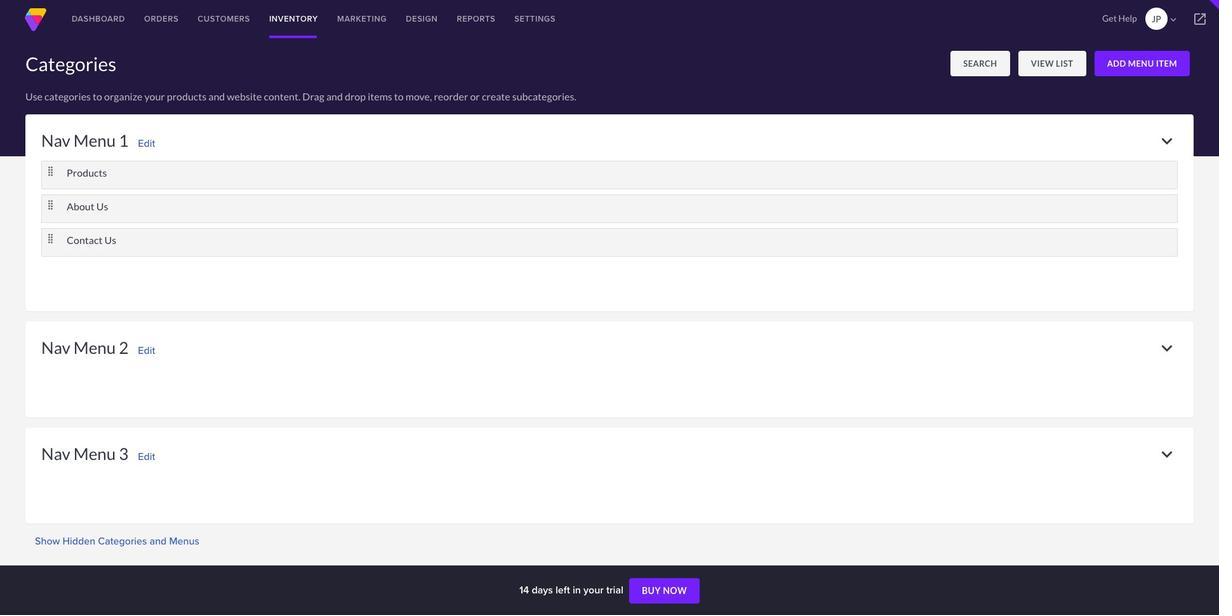 Task type: describe. For each thing, give the bounding box(es) containing it.
list
[[1057, 58, 1074, 69]]

1 horizontal spatial and
[[209, 90, 225, 102]]

edit for nav menu 1
[[138, 136, 155, 151]]

menu for item
[[1129, 58, 1155, 69]]

left
[[556, 583, 570, 597]]

nav for nav menu 3
[[41, 444, 70, 464]]

view list
[[1032, 58, 1074, 69]]

contact us
[[67, 234, 116, 246]]

edit for nav menu 3
[[138, 449, 155, 464]]

1 to from the left
[[93, 90, 102, 102]]

nav for nav menu 2
[[41, 337, 70, 358]]

use
[[25, 90, 43, 102]]

subcategories.
[[513, 90, 577, 102]]

dashboard link
[[62, 0, 135, 38]]

1
[[119, 130, 129, 151]]

inventory
[[269, 13, 318, 25]]

settings
[[515, 13, 556, 25]]

content.
[[264, 90, 301, 102]]

0 horizontal spatial and
[[150, 534, 167, 548]]

draghandle__icon image for products
[[48, 167, 53, 176]]

buy
[[642, 585, 661, 596]]

in
[[573, 583, 581, 597]]

move,
[[406, 90, 432, 102]]

show
[[35, 534, 60, 548]]

show hidden categories and menus
[[35, 534, 199, 548]]

add
[[1108, 58, 1127, 69]]

use categories to organize your products and website content. drag and drop items to move, reorder or create subcategories.
[[25, 90, 577, 102]]

draghandle__icon image for about us
[[48, 200, 53, 210]]

1 vertical spatial categories
[[98, 534, 147, 548]]


[[1168, 14, 1180, 25]]

about
[[67, 200, 94, 212]]

menu for 2
[[74, 337, 116, 358]]

14
[[520, 583, 529, 597]]

14 days left in your trial
[[520, 583, 626, 597]]

view
[[1032, 58, 1055, 69]]

us for contact us
[[104, 234, 116, 246]]

nav for nav menu 1
[[41, 130, 70, 151]]

hidden
[[63, 534, 95, 548]]

dashboard
[[72, 13, 125, 25]]

add menu item link
[[1095, 51, 1191, 76]]

draghandle__icon image for contact us
[[48, 234, 53, 244]]

expand_more for nav menu 1
[[1157, 130, 1179, 152]]



Task type: locate. For each thing, give the bounding box(es) containing it.
1 edit from the top
[[138, 136, 155, 151]]

products
[[67, 166, 107, 179]]

3 expand_more from the top
[[1157, 444, 1179, 465]]

2 expand_more from the top
[[1157, 337, 1179, 359]]

0 vertical spatial expand_more
[[1157, 130, 1179, 152]]

nav menu 2
[[41, 337, 129, 358]]

1 vertical spatial nav
[[41, 337, 70, 358]]

2 nav from the top
[[41, 337, 70, 358]]

1 vertical spatial us
[[104, 234, 116, 246]]

customers
[[198, 13, 250, 25]]

edit right 3
[[138, 449, 155, 464]]

edit for nav menu 2
[[138, 343, 155, 358]]

about us
[[67, 200, 108, 212]]

3 nav from the top
[[41, 444, 70, 464]]

categories up categories
[[25, 52, 116, 75]]

2 horizontal spatial and
[[327, 90, 343, 102]]

2 vertical spatial edit
[[138, 449, 155, 464]]

3 draghandle__icon image from the top
[[48, 234, 53, 244]]

2 to from the left
[[394, 90, 404, 102]]

0 horizontal spatial your
[[145, 90, 165, 102]]

edit link for nav menu 3
[[138, 449, 155, 464]]

drag
[[303, 90, 325, 102]]

reorder
[[434, 90, 469, 102]]

0 vertical spatial draghandle__icon image
[[48, 167, 53, 176]]

view list link
[[1019, 51, 1087, 76]]

and left website
[[209, 90, 225, 102]]

1 expand_more from the top
[[1157, 130, 1179, 152]]

edit
[[138, 136, 155, 151], [138, 343, 155, 358], [138, 449, 155, 464]]

expand_more for nav menu 2
[[1157, 337, 1179, 359]]

2 vertical spatial nav
[[41, 444, 70, 464]]

menus
[[169, 534, 199, 548]]

2 vertical spatial draghandle__icon image
[[48, 234, 53, 244]]

nav menu 3
[[41, 444, 129, 464]]

help
[[1119, 13, 1138, 24]]

show hidden categories and menus link
[[25, 534, 199, 548]]

buy now link
[[630, 578, 700, 604]]

edit link for nav menu 2
[[138, 343, 155, 358]]

expand_more
[[1157, 130, 1179, 152], [1157, 337, 1179, 359], [1157, 444, 1179, 465]]

reports
[[457, 13, 496, 25]]

add menu item
[[1108, 58, 1178, 69]]

draghandle__icon image left about
[[48, 200, 53, 210]]

your right organize
[[145, 90, 165, 102]]

to left organize
[[93, 90, 102, 102]]

0 vertical spatial categories
[[25, 52, 116, 75]]

organize
[[104, 90, 143, 102]]

products
[[167, 90, 207, 102]]

buy now
[[642, 585, 688, 596]]

2 vertical spatial expand_more
[[1157, 444, 1179, 465]]

1 vertical spatial draghandle__icon image
[[48, 200, 53, 210]]

2 draghandle__icon image from the top
[[48, 200, 53, 210]]

categories right hidden at the left bottom of page
[[98, 534, 147, 548]]

 link
[[1182, 0, 1220, 38]]

website
[[227, 90, 262, 102]]

your
[[145, 90, 165, 102], [584, 583, 604, 597]]

us right about
[[96, 200, 108, 212]]

menu left 1
[[74, 130, 116, 151]]

edit link for nav menu 1
[[138, 136, 155, 151]]

2
[[119, 337, 129, 358]]

nav
[[41, 130, 70, 151], [41, 337, 70, 358], [41, 444, 70, 464]]

categories
[[45, 90, 91, 102]]

edit link right 3
[[138, 449, 155, 464]]

1 vertical spatial your
[[584, 583, 604, 597]]

0 vertical spatial your
[[145, 90, 165, 102]]

get help
[[1103, 13, 1138, 24]]

days
[[532, 583, 553, 597]]

us
[[96, 200, 108, 212], [104, 234, 116, 246]]

1 vertical spatial edit
[[138, 343, 155, 358]]

and left drop
[[327, 90, 343, 102]]

trial
[[607, 583, 624, 597]]

2 edit from the top
[[138, 343, 155, 358]]

nav menu 1
[[41, 130, 129, 151]]

1 horizontal spatial your
[[584, 583, 604, 597]]

1 nav from the top
[[41, 130, 70, 151]]

draghandle__icon image left contact
[[48, 234, 53, 244]]

your for organize
[[145, 90, 165, 102]]

0 horizontal spatial to
[[93, 90, 102, 102]]

orders
[[144, 13, 179, 25]]

get
[[1103, 13, 1118, 24]]

menu
[[1129, 58, 1155, 69], [74, 130, 116, 151], [74, 337, 116, 358], [74, 444, 116, 464]]

item
[[1157, 58, 1178, 69]]

edit right 2
[[138, 343, 155, 358]]

3 edit link from the top
[[138, 449, 155, 464]]

menu left 2
[[74, 337, 116, 358]]

create
[[482, 90, 511, 102]]

draghandle__icon image
[[48, 167, 53, 176], [48, 200, 53, 210], [48, 234, 53, 244]]

edit link right 1
[[138, 136, 155, 151]]

us right contact
[[104, 234, 116, 246]]

0 vertical spatial nav
[[41, 130, 70, 151]]

edit right 1
[[138, 136, 155, 151]]

or
[[470, 90, 480, 102]]

expand_more for nav menu 3
[[1157, 444, 1179, 465]]

search link
[[951, 51, 1011, 76]]

0 vertical spatial us
[[96, 200, 108, 212]]

1 horizontal spatial to
[[394, 90, 404, 102]]

2 vertical spatial edit link
[[138, 449, 155, 464]]

categories
[[25, 52, 116, 75], [98, 534, 147, 548]]

menu for 1
[[74, 130, 116, 151]]

jp
[[1153, 13, 1162, 24]]

draghandle__icon image left "products"
[[48, 167, 53, 176]]

0 vertical spatial edit link
[[138, 136, 155, 151]]

1 edit link from the top
[[138, 136, 155, 151]]

edit link
[[138, 136, 155, 151], [138, 343, 155, 358], [138, 449, 155, 464]]

and
[[209, 90, 225, 102], [327, 90, 343, 102], [150, 534, 167, 548]]

menu for 3
[[74, 444, 116, 464]]

1 vertical spatial expand_more
[[1157, 337, 1179, 359]]

design
[[406, 13, 438, 25]]

3 edit from the top
[[138, 449, 155, 464]]

2 edit link from the top
[[138, 343, 155, 358]]

0 vertical spatial edit
[[138, 136, 155, 151]]

marketing
[[337, 13, 387, 25]]

menu left 3
[[74, 444, 116, 464]]

edit link right 2
[[138, 343, 155, 358]]

and left 'menus'
[[150, 534, 167, 548]]

1 vertical spatial edit link
[[138, 343, 155, 358]]

3
[[119, 444, 129, 464]]

to
[[93, 90, 102, 102], [394, 90, 404, 102]]

items
[[368, 90, 392, 102]]

us for about us
[[96, 200, 108, 212]]

search
[[964, 58, 998, 69]]

your for in
[[584, 583, 604, 597]]

contact
[[67, 234, 103, 246]]

drop
[[345, 90, 366, 102]]

to right the items
[[394, 90, 404, 102]]

1 draghandle__icon image from the top
[[48, 167, 53, 176]]

your right in
[[584, 583, 604, 597]]


[[1193, 11, 1209, 27]]

menu right add
[[1129, 58, 1155, 69]]

now
[[663, 585, 688, 596]]



Task type: vqa. For each thing, say whether or not it's contained in the screenshot.
'keyboard_arrow_right' link
no



